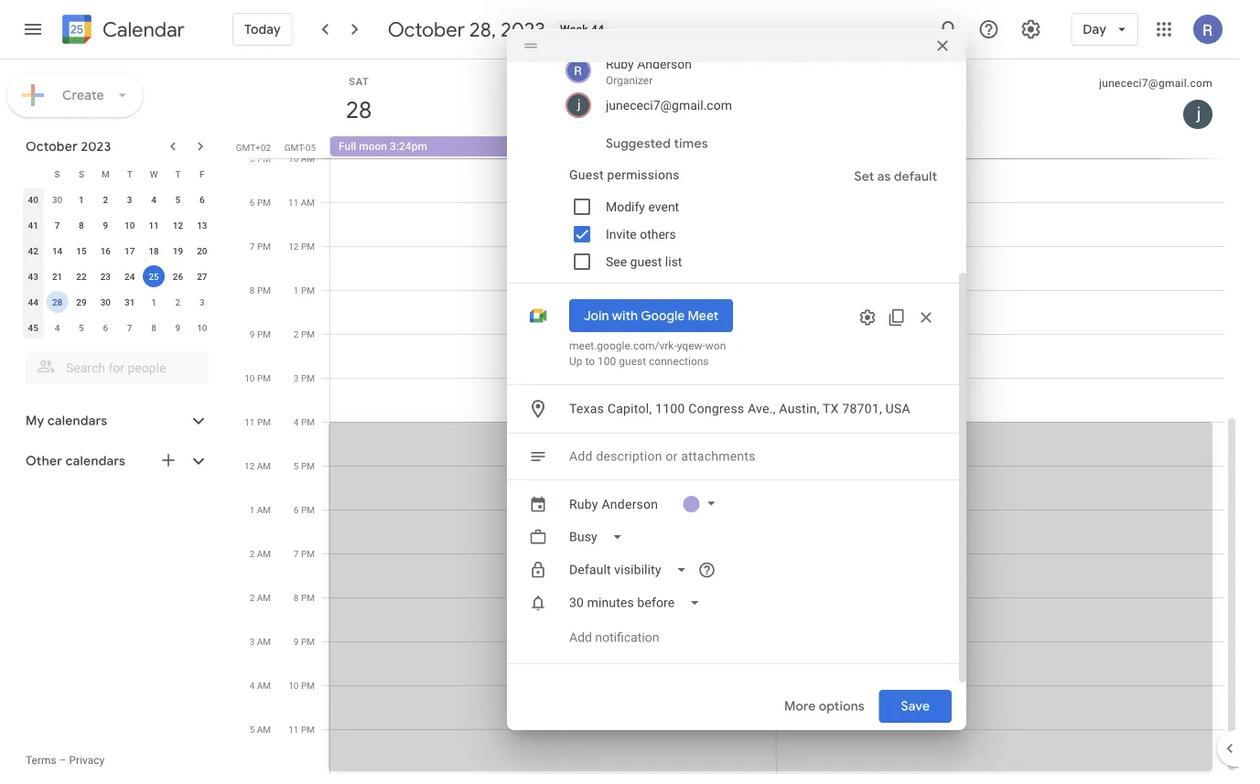 Task type: vqa. For each thing, say whether or not it's contained in the screenshot.


Task type: describe. For each thing, give the bounding box(es) containing it.
row containing 40
[[21, 187, 214, 212]]

28,
[[470, 16, 496, 42]]

11 right 5 am
[[289, 724, 299, 735]]

am down 12 am
[[257, 505, 271, 516]]

november 8 element
[[143, 317, 165, 339]]

3 am
[[250, 636, 271, 647]]

22
[[76, 271, 87, 282]]

am down 4 am at bottom
[[257, 724, 271, 735]]

0 vertical spatial 10 pm
[[245, 373, 271, 384]]

capitol,
[[608, 402, 652, 417]]

ruby for ruby anderson organizer
[[606, 56, 634, 71]]

27
[[197, 271, 207, 282]]

or
[[666, 449, 678, 464]]

4 up "11" element
[[151, 194, 157, 205]]

1 horizontal spatial 9 pm
[[294, 636, 315, 647]]

43
[[28, 271, 38, 282]]

1 vertical spatial 11 pm
[[289, 724, 315, 735]]

10 right november 9 element
[[197, 322, 207, 333]]

modify
[[606, 199, 646, 214]]

invite others
[[606, 227, 677, 242]]

15 element
[[70, 240, 92, 262]]

12 pm
[[289, 241, 315, 252]]

permissions
[[608, 167, 680, 182]]

10 left 3 pm
[[245, 373, 255, 384]]

9 right 3 am
[[294, 636, 299, 647]]

4 for november 4 element
[[55, 322, 60, 333]]

4 am
[[250, 680, 271, 691]]

gmt-05
[[285, 142, 316, 153]]

anderson for ruby anderson organizer
[[638, 56, 692, 71]]

5 right 12 am
[[294, 461, 299, 472]]

connections
[[649, 355, 709, 368]]

14 element
[[46, 240, 68, 262]]

other
[[26, 453, 62, 470]]

september 30 element
[[46, 189, 68, 211]]

13
[[197, 220, 207, 231]]

30 for the september 30 element
[[52, 194, 62, 205]]

am down 1 am in the left of the page
[[257, 549, 271, 560]]

full moon 3:24pm row
[[322, 136, 1240, 158]]

30 element
[[95, 291, 117, 313]]

41
[[28, 220, 38, 231]]

3 for 3 pm
[[294, 373, 299, 384]]

26 element
[[167, 266, 189, 288]]

join with google meet
[[584, 308, 719, 324]]

terms – privacy
[[26, 755, 105, 767]]

21 element
[[46, 266, 68, 288]]

1 s from the left
[[55, 169, 60, 179]]

5 am
[[250, 724, 271, 735]]

28 inside "column header"
[[345, 95, 371, 125]]

1 for 1 pm
[[294, 285, 299, 296]]

0 horizontal spatial 11 pm
[[245, 417, 271, 428]]

add notification button
[[562, 616, 667, 660]]

24 element
[[119, 266, 141, 288]]

create button
[[7, 73, 143, 117]]

am up 3 am
[[257, 593, 271, 604]]

11 down 10 am
[[289, 197, 299, 208]]

google
[[641, 308, 685, 324]]

am left full
[[301, 153, 315, 164]]

f
[[200, 169, 205, 179]]

organizer
[[606, 74, 653, 87]]

10 am
[[289, 153, 315, 164]]

today
[[245, 21, 281, 38]]

junececi7@gmail.com inside 28 grid
[[1100, 77, 1213, 90]]

19 element
[[167, 240, 189, 262]]

terms link
[[26, 755, 57, 767]]

6 left 11 am
[[250, 197, 255, 208]]

1100
[[656, 402, 686, 417]]

junececi7@gmail.com tree item
[[562, 91, 945, 120]]

44 inside row
[[28, 297, 38, 308]]

40
[[28, 194, 38, 205]]

23 element
[[95, 266, 117, 288]]

add other calendars image
[[159, 451, 178, 470]]

28 element
[[46, 291, 68, 313]]

sat 28
[[345, 76, 371, 125]]

17
[[125, 245, 135, 256]]

am up 12 pm
[[301, 197, 315, 208]]

3 pm
[[294, 373, 315, 384]]

won
[[706, 340, 727, 353]]

29 element
[[70, 291, 92, 313]]

0 horizontal spatial 7 pm
[[250, 241, 271, 252]]

1 vertical spatial 5 pm
[[294, 461, 315, 472]]

today button
[[233, 7, 293, 51]]

13 element
[[191, 214, 213, 236]]

default
[[895, 169, 938, 185]]

my
[[26, 413, 44, 430]]

2 left the november 3 element
[[175, 297, 181, 308]]

november 6 element
[[95, 317, 117, 339]]

texas capitol, 1100 congress ave., austin, tx 78701, usa button
[[562, 393, 945, 426]]

gmt+02
[[236, 142, 271, 153]]

14
[[52, 245, 62, 256]]

0 vertical spatial 2023
[[501, 16, 546, 42]]

2 t from the left
[[175, 169, 181, 179]]

42
[[28, 245, 38, 256]]

3 for 3 am
[[250, 636, 255, 647]]

25
[[149, 271, 159, 282]]

0 horizontal spatial 9 pm
[[250, 329, 271, 340]]

other calendars
[[26, 453, 126, 470]]

calendars for other calendars
[[66, 453, 126, 470]]

6 right 1 am in the left of the page
[[294, 505, 299, 516]]

0 horizontal spatial 6 pm
[[250, 197, 271, 208]]

1 vertical spatial 10 pm
[[289, 680, 315, 691]]

row group inside october 2023 grid
[[21, 187, 214, 341]]

november 3 element
[[191, 291, 213, 313]]

event
[[649, 199, 680, 214]]

9 left 10 element
[[103, 220, 108, 231]]

1 2 am from the top
[[250, 549, 271, 560]]

guests invited to this event. tree
[[562, 52, 945, 120]]

week
[[561, 23, 589, 36]]

november 10 element
[[191, 317, 213, 339]]

12 for 12 am
[[245, 461, 255, 472]]

terms
[[26, 755, 57, 767]]

4 pm
[[294, 417, 315, 428]]

congress
[[689, 402, 745, 417]]

m
[[102, 169, 110, 179]]

november 5 element
[[70, 317, 92, 339]]

calendar
[[103, 17, 185, 43]]

add for add description or attachments
[[570, 449, 593, 464]]

3 for the november 3 element
[[200, 297, 205, 308]]

saturday, october 28 element
[[338, 89, 380, 131]]

meet.google.com/vrk-
[[570, 340, 677, 353]]

october 2023
[[26, 138, 111, 155]]

w
[[150, 169, 158, 179]]

row containing 45
[[21, 315, 214, 341]]

privacy link
[[69, 755, 105, 767]]

20
[[197, 245, 207, 256]]

yqew-
[[677, 340, 706, 353]]

ruby anderson organizer
[[606, 56, 692, 87]]

16 element
[[95, 240, 117, 262]]

october for october 2023
[[26, 138, 78, 155]]

5 right november 4 element
[[79, 322, 84, 333]]

19
[[173, 245, 183, 256]]

set
[[855, 169, 875, 185]]



Task type: locate. For each thing, give the bounding box(es) containing it.
28 column header
[[331, 60, 778, 136]]

1 vertical spatial 12
[[289, 241, 299, 252]]

6 inside november 6 element
[[103, 322, 108, 333]]

11 element
[[143, 214, 165, 236]]

0 horizontal spatial ruby
[[570, 497, 599, 512]]

november 1 element
[[143, 291, 165, 313]]

5 pm left gmt-
[[250, 153, 271, 164]]

1 horizontal spatial 12
[[245, 461, 255, 472]]

2 am up 3 am
[[250, 593, 271, 604]]

12 right "11" element
[[173, 220, 183, 231]]

october for october 28, 2023
[[388, 16, 465, 42]]

october left 28,
[[388, 16, 465, 42]]

1 horizontal spatial 30
[[100, 297, 111, 308]]

26
[[173, 271, 183, 282]]

6 pm right 1 am in the left of the page
[[294, 505, 315, 516]]

add down texas
[[570, 449, 593, 464]]

day
[[1084, 21, 1107, 38]]

sat
[[349, 76, 370, 87]]

1 vertical spatial guest
[[619, 355, 647, 368]]

0 horizontal spatial 44
[[28, 297, 38, 308]]

others
[[640, 227, 677, 242]]

row group containing 40
[[21, 187, 214, 341]]

1 horizontal spatial ruby
[[606, 56, 634, 71]]

1 vertical spatial 9 pm
[[294, 636, 315, 647]]

junececi7@gmail.com inside "tree item"
[[606, 98, 733, 113]]

2 up 3 am
[[250, 593, 255, 604]]

day button
[[1072, 7, 1139, 51]]

0 vertical spatial 6 pm
[[250, 197, 271, 208]]

add description or attachments
[[570, 449, 756, 464]]

calendars inside dropdown button
[[66, 453, 126, 470]]

set as default button
[[847, 160, 945, 193]]

0 horizontal spatial 28
[[52, 297, 62, 308]]

1 inside 'element'
[[151, 297, 157, 308]]

suggested times button
[[599, 127, 716, 160]]

ruby down description
[[570, 497, 599, 512]]

1 vertical spatial 2023
[[81, 138, 111, 155]]

17 element
[[119, 240, 141, 262]]

12
[[173, 220, 183, 231], [289, 241, 299, 252], [245, 461, 255, 472]]

11 pm up 12 am
[[245, 417, 271, 428]]

anderson down description
[[602, 497, 659, 512]]

november 9 element
[[167, 317, 189, 339]]

20 element
[[191, 240, 213, 262]]

8
[[79, 220, 84, 231], [250, 285, 255, 296], [151, 322, 157, 333], [294, 593, 299, 604]]

0 horizontal spatial 8 pm
[[250, 285, 271, 296]]

0 vertical spatial 5 pm
[[250, 153, 271, 164]]

12 down 11 am
[[289, 241, 299, 252]]

3 inside the november 3 element
[[200, 297, 205, 308]]

18 element
[[143, 240, 165, 262]]

44 right week
[[592, 23, 605, 36]]

guest inside group
[[631, 254, 662, 269]]

see
[[606, 254, 627, 269]]

2 add from the top
[[570, 631, 592, 646]]

guest
[[570, 167, 604, 182]]

1 vertical spatial junececi7@gmail.com
[[606, 98, 733, 113]]

group containing guest permissions
[[562, 160, 945, 276]]

1 down 12 am
[[250, 505, 255, 516]]

1 horizontal spatial 7 pm
[[294, 549, 315, 560]]

november 7 element
[[119, 317, 141, 339]]

0 vertical spatial junececi7@gmail.com
[[1100, 77, 1213, 90]]

0 vertical spatial 2 am
[[250, 549, 271, 560]]

add left notification
[[570, 631, 592, 646]]

1 vertical spatial add
[[570, 631, 592, 646]]

27 element
[[191, 266, 213, 288]]

add notification
[[570, 631, 660, 646]]

anderson for ruby anderson
[[602, 497, 659, 512]]

to
[[586, 355, 595, 368]]

1 horizontal spatial october
[[388, 16, 465, 42]]

6 down f
[[200, 194, 205, 205]]

4 inside november 4 element
[[55, 322, 60, 333]]

3 down 2 pm
[[294, 373, 299, 384]]

1 right the september 30 element
[[79, 194, 84, 205]]

austin,
[[780, 402, 820, 417]]

0 vertical spatial calendars
[[48, 413, 107, 430]]

4 down 3 pm
[[294, 417, 299, 428]]

2 s from the left
[[79, 169, 84, 179]]

0 vertical spatial guest
[[631, 254, 662, 269]]

2 2 am from the top
[[250, 593, 271, 604]]

1 horizontal spatial 10 pm
[[289, 680, 315, 691]]

0 horizontal spatial october
[[26, 138, 78, 155]]

2 vertical spatial 12
[[245, 461, 255, 472]]

5 pm down 4 pm
[[294, 461, 315, 472]]

0 horizontal spatial 2023
[[81, 138, 111, 155]]

0 vertical spatial anderson
[[638, 56, 692, 71]]

0 horizontal spatial t
[[127, 169, 133, 179]]

october 28, 2023
[[388, 16, 546, 42]]

privacy
[[69, 755, 105, 767]]

november 4 element
[[46, 317, 68, 339]]

1 horizontal spatial t
[[175, 169, 181, 179]]

texas
[[570, 402, 605, 417]]

row containing s
[[21, 161, 214, 187]]

calendars down my calendars dropdown button
[[66, 453, 126, 470]]

my calendars
[[26, 413, 107, 430]]

Search for people text field
[[37, 352, 198, 385]]

1 down 12 pm
[[294, 285, 299, 296]]

44 left 28 cell
[[28, 297, 38, 308]]

6 right november 5 element
[[103, 322, 108, 333]]

11 up 12 am
[[245, 417, 255, 428]]

as
[[878, 169, 891, 185]]

am up 4 am at bottom
[[257, 636, 271, 647]]

row
[[21, 161, 214, 187], [21, 187, 214, 212], [21, 212, 214, 238], [21, 238, 214, 264], [21, 264, 214, 289], [21, 289, 214, 315], [21, 315, 214, 341]]

row containing 41
[[21, 212, 214, 238]]

s
[[55, 169, 60, 179], [79, 169, 84, 179]]

1 horizontal spatial 2023
[[501, 16, 546, 42]]

28 inside cell
[[52, 297, 62, 308]]

9 pm left 2 pm
[[250, 329, 271, 340]]

12 am
[[245, 461, 271, 472]]

set as default
[[855, 169, 938, 185]]

usa
[[886, 402, 911, 417]]

29
[[76, 297, 87, 308]]

1 horizontal spatial junececi7@gmail.com
[[1100, 77, 1213, 90]]

1 for 1 am
[[250, 505, 255, 516]]

row group
[[21, 187, 214, 341]]

october
[[388, 16, 465, 42], [26, 138, 78, 155]]

guest permissions
[[570, 167, 680, 182]]

anderson inside ruby anderson organizer
[[638, 56, 692, 71]]

guest
[[631, 254, 662, 269], [619, 355, 647, 368]]

guest left the "list"
[[631, 254, 662, 269]]

11 pm
[[245, 417, 271, 428], [289, 724, 315, 735]]

7
[[55, 220, 60, 231], [250, 241, 255, 252], [127, 322, 132, 333], [294, 549, 299, 560]]

ruby for ruby anderson
[[570, 497, 599, 512]]

31 element
[[119, 291, 141, 313]]

11 right 10 element
[[149, 220, 159, 231]]

ruby anderson
[[570, 497, 659, 512]]

anderson up organizer
[[638, 56, 692, 71]]

3 up 10 element
[[127, 194, 132, 205]]

10 left 05
[[289, 153, 299, 164]]

2 pm
[[294, 329, 315, 340]]

23
[[100, 271, 111, 282]]

18
[[149, 245, 159, 256]]

2 row from the top
[[21, 187, 214, 212]]

7 pm
[[250, 241, 271, 252], [294, 549, 315, 560]]

am
[[301, 153, 315, 164], [301, 197, 315, 208], [257, 461, 271, 472], [257, 505, 271, 516], [257, 549, 271, 560], [257, 593, 271, 604], [257, 636, 271, 647], [257, 680, 271, 691], [257, 724, 271, 735]]

invite
[[606, 227, 637, 242]]

1 horizontal spatial 5 pm
[[294, 461, 315, 472]]

1 vertical spatial 28
[[52, 297, 62, 308]]

am up 1 am in the left of the page
[[257, 461, 271, 472]]

calendars for my calendars
[[48, 413, 107, 430]]

0 vertical spatial add
[[570, 449, 593, 464]]

2 down 1 am in the left of the page
[[250, 549, 255, 560]]

9 pm
[[250, 329, 271, 340], [294, 636, 315, 647]]

0 vertical spatial 44
[[592, 23, 605, 36]]

junececi7@gmail.com down day dropdown button
[[1100, 77, 1213, 90]]

30 right 29 element on the top of the page
[[100, 297, 111, 308]]

9 pm right 3 am
[[294, 636, 315, 647]]

30 right 40
[[52, 194, 62, 205]]

28 down sat
[[345, 95, 371, 125]]

0 vertical spatial 28
[[345, 95, 371, 125]]

0 vertical spatial 30
[[52, 194, 62, 205]]

None field
[[562, 521, 638, 554], [562, 554, 702, 587], [562, 587, 716, 620], [562, 521, 638, 554], [562, 554, 702, 587], [562, 587, 716, 620]]

8 pm
[[250, 285, 271, 296], [294, 593, 315, 604]]

11 inside row
[[149, 220, 159, 231]]

45
[[28, 322, 38, 333]]

times
[[674, 136, 709, 152]]

31
[[125, 297, 135, 308]]

12 up 1 am in the left of the page
[[245, 461, 255, 472]]

october up the september 30 element
[[26, 138, 78, 155]]

–
[[59, 755, 66, 767]]

0 vertical spatial 11 pm
[[245, 417, 271, 428]]

1 horizontal spatial 11 pm
[[289, 724, 315, 735]]

ruby anderson, organizer tree item
[[562, 52, 945, 91]]

0 horizontal spatial junececi7@gmail.com
[[606, 98, 733, 113]]

3:24pm
[[390, 140, 428, 153]]

4 for 4 am
[[250, 680, 255, 691]]

28 grid
[[234, 60, 1240, 775]]

up
[[570, 355, 583, 368]]

1 horizontal spatial s
[[79, 169, 84, 179]]

12 for 12 pm
[[289, 241, 299, 252]]

0 horizontal spatial 5 pm
[[250, 153, 271, 164]]

1 t from the left
[[127, 169, 133, 179]]

2023 right 28,
[[501, 16, 546, 42]]

1 horizontal spatial 44
[[592, 23, 605, 36]]

am up 5 am
[[257, 680, 271, 691]]

11 pm right 5 am
[[289, 724, 315, 735]]

5 up 12 element
[[175, 194, 181, 205]]

9 right november 10 element
[[250, 329, 255, 340]]

2 horizontal spatial 12
[[289, 241, 299, 252]]

s left m
[[79, 169, 84, 179]]

1 vertical spatial 44
[[28, 297, 38, 308]]

11 am
[[289, 197, 315, 208]]

0 vertical spatial 7 pm
[[250, 241, 271, 252]]

settings menu image
[[1020, 18, 1042, 40]]

guest down meet.google.com/vrk-
[[619, 355, 647, 368]]

notification
[[596, 631, 660, 646]]

9 left november 10 element
[[175, 322, 181, 333]]

10 element
[[119, 214, 141, 236]]

see guest list
[[606, 254, 683, 269]]

0 horizontal spatial 12
[[173, 220, 183, 231]]

list
[[666, 254, 683, 269]]

12 element
[[167, 214, 189, 236]]

6 pm
[[250, 197, 271, 208], [294, 505, 315, 516]]

join with google meet link
[[570, 299, 734, 332]]

0 vertical spatial 8 pm
[[250, 285, 271, 296]]

10 pm left 3 pm
[[245, 373, 271, 384]]

my calendars button
[[4, 407, 227, 436]]

22 element
[[70, 266, 92, 288]]

4 up 5 am
[[250, 680, 255, 691]]

0 horizontal spatial s
[[55, 169, 60, 179]]

78701,
[[843, 402, 883, 417]]

guest inside the meet.google.com/vrk-yqew-won up to 100 guest connections
[[619, 355, 647, 368]]

0 vertical spatial october
[[388, 16, 465, 42]]

1 vertical spatial 2 am
[[250, 593, 271, 604]]

suggested times
[[606, 136, 709, 152]]

1 vertical spatial 7 pm
[[294, 549, 315, 560]]

5 row from the top
[[21, 264, 214, 289]]

28 left 29
[[52, 297, 62, 308]]

4 for 4 pm
[[294, 417, 299, 428]]

1 left november 2 element
[[151, 297, 157, 308]]

t
[[127, 169, 133, 179], [175, 169, 181, 179]]

4
[[151, 194, 157, 205], [55, 322, 60, 333], [294, 417, 299, 428], [250, 680, 255, 691]]

2 am down 1 am in the left of the page
[[250, 549, 271, 560]]

calendars inside dropdown button
[[48, 413, 107, 430]]

1 horizontal spatial 28
[[345, 95, 371, 125]]

1 horizontal spatial 6 pm
[[294, 505, 315, 516]]

1 row from the top
[[21, 161, 214, 187]]

1 vertical spatial 6 pm
[[294, 505, 315, 516]]

add inside button
[[570, 631, 592, 646]]

2023 up m
[[81, 138, 111, 155]]

1 pm
[[294, 285, 315, 296]]

3 right november 2 element
[[200, 297, 205, 308]]

7 row from the top
[[21, 315, 214, 341]]

0 vertical spatial ruby
[[606, 56, 634, 71]]

1 add from the top
[[570, 449, 593, 464]]

10 left "11" element
[[125, 220, 135, 231]]

moon
[[359, 140, 387, 153]]

junececi7@gmail.com down ruby anderson organizer
[[606, 98, 733, 113]]

1 vertical spatial calendars
[[66, 453, 126, 470]]

full moon 3:24pm
[[339, 140, 428, 153]]

25, today element
[[143, 266, 165, 288]]

0 horizontal spatial 10 pm
[[245, 373, 271, 384]]

tx
[[823, 402, 839, 417]]

modify event
[[606, 199, 680, 214]]

6 row from the top
[[21, 289, 214, 315]]

1 vertical spatial 8 pm
[[294, 593, 315, 604]]

0 horizontal spatial 30
[[52, 194, 62, 205]]

1 am
[[250, 505, 271, 516]]

pm
[[257, 153, 271, 164], [257, 197, 271, 208], [257, 241, 271, 252], [301, 241, 315, 252], [257, 285, 271, 296], [301, 285, 315, 296], [257, 329, 271, 340], [301, 329, 315, 340], [257, 373, 271, 384], [301, 373, 315, 384], [257, 417, 271, 428], [301, 417, 315, 428], [301, 461, 315, 472], [301, 505, 315, 516], [301, 549, 315, 560], [301, 593, 315, 604], [301, 636, 315, 647], [301, 680, 315, 691], [301, 724, 315, 735]]

s up the september 30 element
[[55, 169, 60, 179]]

2 down 1 pm
[[294, 329, 299, 340]]

0 vertical spatial 9 pm
[[250, 329, 271, 340]]

12 inside row
[[173, 220, 183, 231]]

t right w
[[175, 169, 181, 179]]

3 up 4 am at bottom
[[250, 636, 255, 647]]

25 cell
[[142, 264, 166, 289]]

1 for november 1 'element'
[[151, 297, 157, 308]]

1 vertical spatial ruby
[[570, 497, 599, 512]]

None search field
[[0, 344, 227, 385]]

4 row from the top
[[21, 238, 214, 264]]

6 pm left 11 am
[[250, 197, 271, 208]]

ruby inside ruby anderson organizer
[[606, 56, 634, 71]]

ruby up organizer
[[606, 56, 634, 71]]

group
[[562, 160, 945, 276]]

ave.,
[[748, 402, 776, 417]]

12 for 12
[[173, 220, 183, 231]]

5 left gmt-
[[250, 153, 255, 164]]

100
[[598, 355, 617, 368]]

calendars up other calendars
[[48, 413, 107, 430]]

11
[[289, 197, 299, 208], [149, 220, 159, 231], [245, 417, 255, 428], [289, 724, 299, 735]]

0 vertical spatial 12
[[173, 220, 183, 231]]

30 for 30 element
[[100, 297, 111, 308]]

calendar heading
[[99, 17, 185, 43]]

1 horizontal spatial 8 pm
[[294, 593, 315, 604]]

2
[[103, 194, 108, 205], [175, 297, 181, 308], [294, 329, 299, 340], [250, 549, 255, 560], [250, 593, 255, 604]]

2023
[[501, 16, 546, 42], [81, 138, 111, 155]]

row containing 43
[[21, 264, 214, 289]]

texas capitol, 1100 congress ave., austin, tx 78701, usa
[[570, 402, 911, 417]]

1 vertical spatial anderson
[[602, 497, 659, 512]]

main drawer image
[[22, 18, 44, 40]]

november 2 element
[[167, 291, 189, 313]]

3 row from the top
[[21, 212, 214, 238]]

10 pm right 4 am at bottom
[[289, 680, 315, 691]]

row containing 42
[[21, 238, 214, 264]]

meet
[[688, 308, 719, 324]]

1 vertical spatial 30
[[100, 297, 111, 308]]

october 2023 grid
[[17, 161, 214, 341]]

1 vertical spatial october
[[26, 138, 78, 155]]

10 right 4 am at bottom
[[289, 680, 299, 691]]

suggested
[[606, 136, 671, 152]]

4 left november 5 element
[[55, 322, 60, 333]]

10
[[289, 153, 299, 164], [125, 220, 135, 231], [197, 322, 207, 333], [245, 373, 255, 384], [289, 680, 299, 691]]

calendar element
[[59, 11, 185, 51]]

with
[[612, 308, 638, 324]]

5 down 4 am at bottom
[[250, 724, 255, 735]]

28 cell
[[45, 289, 69, 315]]

2 down m
[[103, 194, 108, 205]]

join
[[584, 308, 609, 324]]

t right m
[[127, 169, 133, 179]]

row containing 44
[[21, 289, 214, 315]]

full
[[339, 140, 356, 153]]

add for add notification
[[570, 631, 592, 646]]

28
[[345, 95, 371, 125], [52, 297, 62, 308]]

15
[[76, 245, 87, 256]]



